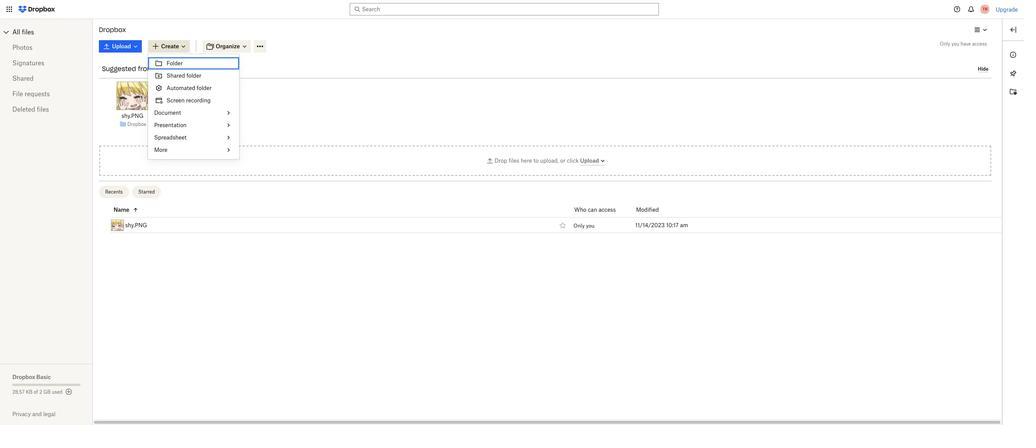 Task type: describe. For each thing, give the bounding box(es) containing it.
dropbox basic
[[12, 374, 51, 380]]

dropbox for dropbox basic
[[12, 374, 35, 380]]

starred
[[138, 189, 155, 195]]

can
[[588, 206, 597, 213]]

you for only you
[[586, 223, 595, 229]]

spreadsheet
[[154, 134, 187, 141]]

10:17
[[667, 222, 679, 228]]

screen
[[167, 97, 185, 104]]

0 vertical spatial /shy.png image
[[117, 82, 149, 110]]

upload,
[[540, 157, 559, 164]]

have
[[961, 41, 972, 47]]

/shy.png image inside name shy.png, modified 11/14/2023 10:17 am, element
[[111, 219, 124, 231]]

folder
[[167, 60, 183, 67]]

all files
[[12, 28, 34, 36]]

add to starred image
[[558, 221, 568, 230]]

only you have access
[[941, 41, 988, 47]]

recents
[[105, 189, 123, 195]]

name
[[114, 206, 129, 213]]

you for only you have access
[[952, 41, 960, 47]]

privacy and legal
[[12, 411, 56, 418]]

open pinned items image
[[1009, 69, 1019, 78]]

document
[[154, 109, 181, 116]]

more
[[154, 147, 168, 153]]

used
[[52, 389, 62, 395]]

files for deleted
[[37, 106, 49, 113]]

only you
[[574, 223, 595, 229]]

and
[[32, 411, 42, 418]]

click
[[567, 157, 579, 164]]

dropbox for dropbox link
[[128, 121, 146, 127]]

shared link
[[12, 71, 80, 86]]

document menu item
[[148, 107, 239, 119]]

photos link
[[12, 40, 80, 55]]

screen recording
[[167, 97, 211, 104]]

files for all
[[22, 28, 34, 36]]

shared folder menu item
[[148, 70, 239, 82]]

file requests link
[[12, 86, 80, 102]]

recents button
[[99, 186, 129, 198]]

1 vertical spatial shy.png
[[125, 222, 147, 228]]

dropbox link
[[128, 120, 146, 128]]

name button
[[114, 205, 556, 214]]

spreadsheet menu item
[[148, 131, 239, 144]]

shared folder
[[167, 72, 201, 79]]

privacy
[[12, 411, 31, 418]]

all files link
[[12, 26, 93, 38]]

privacy and legal link
[[12, 411, 93, 418]]

0 vertical spatial shy.png
[[122, 113, 144, 119]]

28.57
[[12, 389, 25, 395]]

deleted
[[12, 106, 35, 113]]

get more space image
[[64, 387, 73, 397]]

automated
[[167, 85, 195, 91]]

requests
[[25, 90, 50, 98]]

modified button
[[636, 205, 679, 214]]

shared for shared folder
[[167, 72, 185, 79]]

who
[[575, 206, 587, 213]]

0 vertical spatial shy.png link
[[122, 112, 144, 120]]

basic
[[36, 374, 51, 380]]

1 vertical spatial shy.png link
[[125, 221, 147, 230]]

automated folder
[[167, 85, 212, 91]]

your
[[155, 65, 170, 73]]

open activity image
[[1009, 87, 1019, 97]]

activity
[[172, 65, 196, 73]]



Task type: vqa. For each thing, say whether or not it's contained in the screenshot.
middle the or
no



Task type: locate. For each thing, give the bounding box(es) containing it.
0 horizontal spatial access
[[599, 206, 616, 213]]

folder down the folder 'menu item'
[[187, 72, 201, 79]]

presentation menu item
[[148, 119, 239, 131]]

table
[[93, 202, 1003, 233]]

file
[[12, 90, 23, 98]]

1 horizontal spatial shared
[[167, 72, 185, 79]]

signatures
[[12, 59, 44, 67]]

0 vertical spatial dropbox
[[99, 26, 126, 34]]

0 horizontal spatial you
[[586, 223, 595, 229]]

files down the 'file requests' 'link'
[[37, 106, 49, 113]]

files left here
[[509, 157, 520, 164]]

only
[[941, 41, 951, 47], [574, 223, 585, 229]]

0 horizontal spatial shared
[[12, 75, 34, 82]]

shy.png down name
[[125, 222, 147, 228]]

deleted files link
[[12, 102, 80, 117]]

suggested from your activity
[[102, 65, 196, 73]]

1 horizontal spatial access
[[973, 41, 988, 47]]

28.57 kb of 2 gb used
[[12, 389, 62, 395]]

you down can at the right
[[586, 223, 595, 229]]

1 horizontal spatial you
[[952, 41, 960, 47]]

0 vertical spatial folder
[[187, 72, 201, 79]]

shy.png link
[[122, 112, 144, 120], [125, 221, 147, 230]]

only left the have in the right top of the page
[[941, 41, 951, 47]]

you
[[952, 41, 960, 47], [586, 223, 595, 229]]

legal
[[43, 411, 56, 418]]

am
[[680, 222, 689, 228]]

1 vertical spatial /shy.png image
[[111, 219, 124, 231]]

files
[[22, 28, 34, 36], [37, 106, 49, 113], [509, 157, 520, 164]]

or
[[561, 157, 566, 164]]

deleted files
[[12, 106, 49, 113]]

automated folder menu item
[[148, 82, 239, 94]]

shared for shared
[[12, 75, 34, 82]]

modified
[[636, 206, 659, 213]]

shy.png link down name
[[125, 221, 147, 230]]

upgrade
[[996, 6, 1019, 13]]

2 vertical spatial files
[[509, 157, 520, 164]]

only you button
[[574, 223, 595, 229]]

1 vertical spatial you
[[586, 223, 595, 229]]

upgrade link
[[996, 6, 1019, 13]]

kb
[[26, 389, 32, 395]]

shy.png up dropbox link
[[122, 113, 144, 119]]

more menu item
[[148, 144, 239, 156]]

drop files here to upload, or click
[[495, 157, 581, 164]]

1 horizontal spatial dropbox
[[99, 26, 126, 34]]

/shy.png image up dropbox link
[[117, 82, 149, 110]]

file requests
[[12, 90, 50, 98]]

signatures link
[[12, 55, 80, 71]]

photos
[[12, 44, 32, 51]]

/shy.png image
[[117, 82, 149, 110], [111, 219, 124, 231]]

starred button
[[132, 186, 161, 198]]

shared
[[167, 72, 185, 79], [12, 75, 34, 82]]

folder for shared folder
[[187, 72, 201, 79]]

gb
[[43, 389, 51, 395]]

0 horizontal spatial only
[[574, 223, 585, 229]]

1 horizontal spatial files
[[37, 106, 49, 113]]

0 horizontal spatial files
[[22, 28, 34, 36]]

drop
[[495, 157, 507, 164]]

folder
[[187, 72, 201, 79], [197, 85, 212, 91]]

presentation
[[154, 122, 187, 128]]

11/14/2023
[[636, 222, 665, 228]]

folder for automated folder
[[197, 85, 212, 91]]

files right all
[[22, 28, 34, 36]]

only inside name shy.png, modified 11/14/2023 10:17 am, element
[[574, 223, 585, 229]]

access right can at the right
[[599, 206, 616, 213]]

1 vertical spatial files
[[37, 106, 49, 113]]

shared up the file
[[12, 75, 34, 82]]

0 vertical spatial files
[[22, 28, 34, 36]]

dropbox
[[99, 26, 126, 34], [128, 121, 146, 127], [12, 374, 35, 380]]

all
[[12, 28, 20, 36]]

0 vertical spatial you
[[952, 41, 960, 47]]

global header element
[[0, 0, 1025, 19]]

from
[[138, 65, 153, 73]]

only for only you
[[574, 223, 585, 229]]

open details pane image
[[1009, 25, 1019, 34]]

shared inside shared folder menu item
[[167, 72, 185, 79]]

1 vertical spatial only
[[574, 223, 585, 229]]

files for drop
[[509, 157, 520, 164]]

suggested
[[102, 65, 136, 73]]

2 vertical spatial dropbox
[[12, 374, 35, 380]]

shy.png link up dropbox link
[[122, 112, 144, 120]]

you inside name shy.png, modified 11/14/2023 10:17 am, element
[[586, 223, 595, 229]]

2 horizontal spatial dropbox
[[128, 121, 146, 127]]

you left the have in the right top of the page
[[952, 41, 960, 47]]

of
[[34, 389, 38, 395]]

shy.png
[[122, 113, 144, 119], [125, 222, 147, 228]]

access
[[973, 41, 988, 47], [599, 206, 616, 213]]

1 vertical spatial access
[[599, 206, 616, 213]]

11/14/2023 10:17 am
[[636, 222, 689, 228]]

table containing name
[[93, 202, 1003, 233]]

folder up recording
[[197, 85, 212, 91]]

/shy.png image down name
[[111, 219, 124, 231]]

0 horizontal spatial dropbox
[[12, 374, 35, 380]]

here
[[521, 157, 532, 164]]

shared down folder
[[167, 72, 185, 79]]

1 vertical spatial folder
[[197, 85, 212, 91]]

open information panel image
[[1009, 50, 1019, 60]]

access right the have in the right top of the page
[[973, 41, 988, 47]]

0 vertical spatial only
[[941, 41, 951, 47]]

folder menu item
[[148, 57, 239, 70]]

recording
[[186, 97, 211, 104]]

shared inside shared link
[[12, 75, 34, 82]]

2
[[39, 389, 42, 395]]

name shy.png, modified 11/14/2023 10:17 am, element
[[93, 218, 1003, 233]]

who can access
[[575, 206, 616, 213]]

only down who
[[574, 223, 585, 229]]

dropbox logo - go to the homepage image
[[15, 3, 58, 15]]

1 horizontal spatial only
[[941, 41, 951, 47]]

screen recording menu item
[[148, 94, 239, 107]]

only for only you have access
[[941, 41, 951, 47]]

2 horizontal spatial files
[[509, 157, 520, 164]]

1 vertical spatial dropbox
[[128, 121, 146, 127]]

0 vertical spatial access
[[973, 41, 988, 47]]

to
[[534, 157, 539, 164]]



